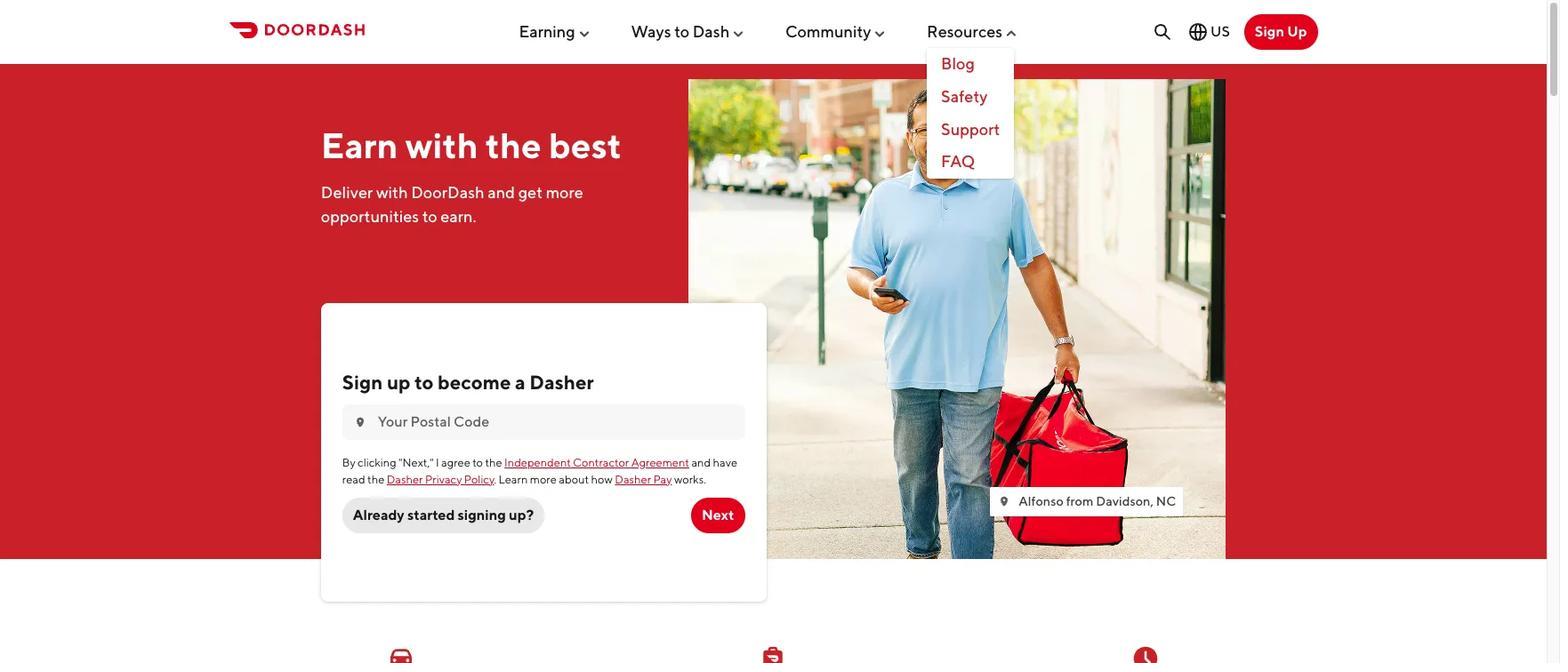 Task type: vqa. For each thing, say whether or not it's contained in the screenshot.
dasher privacy policy . learn more about how dasher pay works.
yes



Task type: describe. For each thing, give the bounding box(es) containing it.
already started signing up?
[[353, 507, 534, 524]]

globe line image
[[1188, 21, 1209, 43]]

deliver
[[321, 183, 373, 202]]

0 vertical spatial the
[[486, 124, 542, 166]]

ways to dash
[[631, 22, 730, 41]]

to left dash
[[674, 22, 689, 41]]

up?
[[509, 507, 534, 524]]

policy
[[464, 473, 494, 486]]

by clicking "next," i agree to the independent contractor agreement
[[342, 456, 689, 470]]

started
[[407, 507, 455, 524]]

support
[[941, 120, 1000, 139]]

dasher privacy policy link
[[387, 473, 494, 486]]

1 vertical spatial the
[[485, 456, 502, 470]]

davidson,
[[1096, 494, 1154, 509]]

.
[[494, 473, 497, 486]]

pay
[[653, 473, 672, 486]]

to up the policy
[[473, 456, 483, 470]]

how
[[591, 473, 613, 486]]

have
[[713, 456, 738, 470]]

already started signing up? button
[[342, 498, 545, 534]]

works.
[[674, 473, 706, 486]]

alfonso from davidson, nc image
[[689, 79, 1226, 559]]

contractor
[[573, 456, 629, 470]]

get
[[518, 183, 543, 202]]

sign up to become a dasher
[[342, 371, 594, 394]]

earn.
[[441, 207, 477, 226]]

alfonso from davidson, nc
[[1019, 494, 1176, 509]]

i
[[436, 456, 439, 470]]

sign for sign up
[[1255, 23, 1284, 40]]

best
[[549, 124, 622, 166]]

faq link
[[927, 146, 1014, 179]]

already
[[353, 507, 404, 524]]

signing
[[458, 507, 506, 524]]

up
[[387, 371, 411, 394]]

location pin image
[[997, 495, 1012, 509]]

and inside the and have read the
[[692, 456, 711, 470]]

community
[[785, 22, 871, 41]]

more for learn
[[530, 473, 557, 486]]

up
[[1287, 23, 1307, 40]]

next button
[[691, 498, 745, 534]]

earn
[[321, 124, 398, 166]]

support link
[[927, 114, 1014, 146]]

agree
[[441, 456, 470, 470]]

1 horizontal spatial dasher
[[530, 371, 594, 394]]



Task type: locate. For each thing, give the bounding box(es) containing it.
with
[[405, 124, 478, 166], [376, 183, 408, 202]]

and
[[488, 183, 515, 202], [692, 456, 711, 470]]

dasher
[[530, 371, 594, 394], [387, 473, 423, 486], [615, 473, 651, 486]]

safety
[[941, 87, 988, 106]]

more
[[546, 183, 583, 202], [530, 473, 557, 486]]

dasher pay link
[[615, 473, 672, 486]]

from
[[1066, 494, 1094, 509]]

agreement
[[631, 456, 689, 470]]

the
[[486, 124, 542, 166], [485, 456, 502, 470], [367, 473, 385, 486]]

alfonso
[[1019, 494, 1064, 509]]

to left earn.
[[422, 207, 437, 226]]

learn
[[499, 473, 528, 486]]

0 vertical spatial more
[[546, 183, 583, 202]]

0 horizontal spatial and
[[488, 183, 515, 202]]

us
[[1211, 23, 1230, 40]]

to
[[674, 22, 689, 41], [422, 207, 437, 226], [415, 371, 434, 394], [473, 456, 483, 470]]

with up opportunities
[[376, 183, 408, 202]]

and left get
[[488, 183, 515, 202]]

and up 'works.' in the left bottom of the page
[[692, 456, 711, 470]]

1 vertical spatial and
[[692, 456, 711, 470]]

with inside "deliver with doordash and get more opportunities to earn."
[[376, 183, 408, 202]]

read
[[342, 473, 365, 486]]

resources
[[927, 22, 1003, 41]]

sign left the up
[[1255, 23, 1284, 40]]

opportunities
[[321, 207, 419, 226]]

location pin image
[[353, 416, 367, 430]]

0 vertical spatial and
[[488, 183, 515, 202]]

nc
[[1156, 494, 1176, 509]]

1 horizontal spatial and
[[692, 456, 711, 470]]

1 horizontal spatial sign
[[1255, 23, 1284, 40]]

earning
[[519, 22, 575, 41]]

by
[[342, 456, 356, 470]]

and have read the
[[342, 456, 738, 486]]

more right get
[[546, 183, 583, 202]]

to right up
[[415, 371, 434, 394]]

safety link
[[927, 81, 1014, 114]]

doordash
[[411, 183, 484, 202]]

dash
[[693, 22, 730, 41]]

dasher left pay
[[615, 473, 651, 486]]

privacy
[[425, 473, 462, 486]]

more inside "deliver with doordash and get more opportunities to earn."
[[546, 183, 583, 202]]

2 vertical spatial the
[[367, 473, 385, 486]]

sign for sign up to become a dasher
[[342, 371, 383, 394]]

community link
[[785, 15, 887, 48]]

to inside "deliver with doordash and get more opportunities to earn."
[[422, 207, 437, 226]]

ways to dash link
[[631, 15, 746, 48]]

the inside the and have read the
[[367, 473, 385, 486]]

sign left up
[[342, 371, 383, 394]]

more for get
[[546, 183, 583, 202]]

the up .
[[485, 456, 502, 470]]

1 vertical spatial with
[[376, 183, 408, 202]]

0 vertical spatial sign
[[1255, 23, 1284, 40]]

with up doordash
[[405, 124, 478, 166]]

more down 'independent'
[[530, 473, 557, 486]]

order hotbag fill image
[[759, 645, 788, 664]]

earn with the best
[[321, 124, 622, 166]]

ways
[[631, 22, 671, 41]]

2 horizontal spatial dasher
[[615, 473, 651, 486]]

0 horizontal spatial sign
[[342, 371, 383, 394]]

a
[[515, 371, 526, 394]]

vehicle car image
[[387, 645, 415, 664]]

sign inside 'button'
[[1255, 23, 1284, 40]]

resources link
[[927, 15, 1019, 48]]

and inside "deliver with doordash and get more opportunities to earn."
[[488, 183, 515, 202]]

next
[[702, 507, 734, 524]]

deliver with doordash and get more opportunities to earn.
[[321, 183, 583, 226]]

time fill image
[[1132, 645, 1160, 664]]

clicking
[[358, 456, 396, 470]]

Your Postal Code text field
[[378, 413, 734, 432]]

independent contractor agreement link
[[504, 456, 689, 470]]

about
[[559, 473, 589, 486]]

earning link
[[519, 15, 591, 48]]

blog
[[941, 55, 975, 73]]

the down clicking
[[367, 473, 385, 486]]

0 horizontal spatial dasher
[[387, 473, 423, 486]]

sign up button
[[1244, 14, 1318, 50]]

dasher privacy policy . learn more about how dasher pay works.
[[387, 473, 706, 486]]

1 vertical spatial sign
[[342, 371, 383, 394]]

become
[[438, 371, 511, 394]]

0 vertical spatial with
[[405, 124, 478, 166]]

sign
[[1255, 23, 1284, 40], [342, 371, 383, 394]]

sign up
[[1255, 23, 1307, 40]]

the up get
[[486, 124, 542, 166]]

dasher down "next," on the left bottom of page
[[387, 473, 423, 486]]

1 vertical spatial more
[[530, 473, 557, 486]]

"next,"
[[399, 456, 434, 470]]

independent
[[504, 456, 571, 470]]

with for the
[[405, 124, 478, 166]]

blog link
[[927, 48, 1014, 81]]

faq
[[941, 152, 975, 171]]

dasher up the your postal code text field
[[530, 371, 594, 394]]

with for doordash
[[376, 183, 408, 202]]



